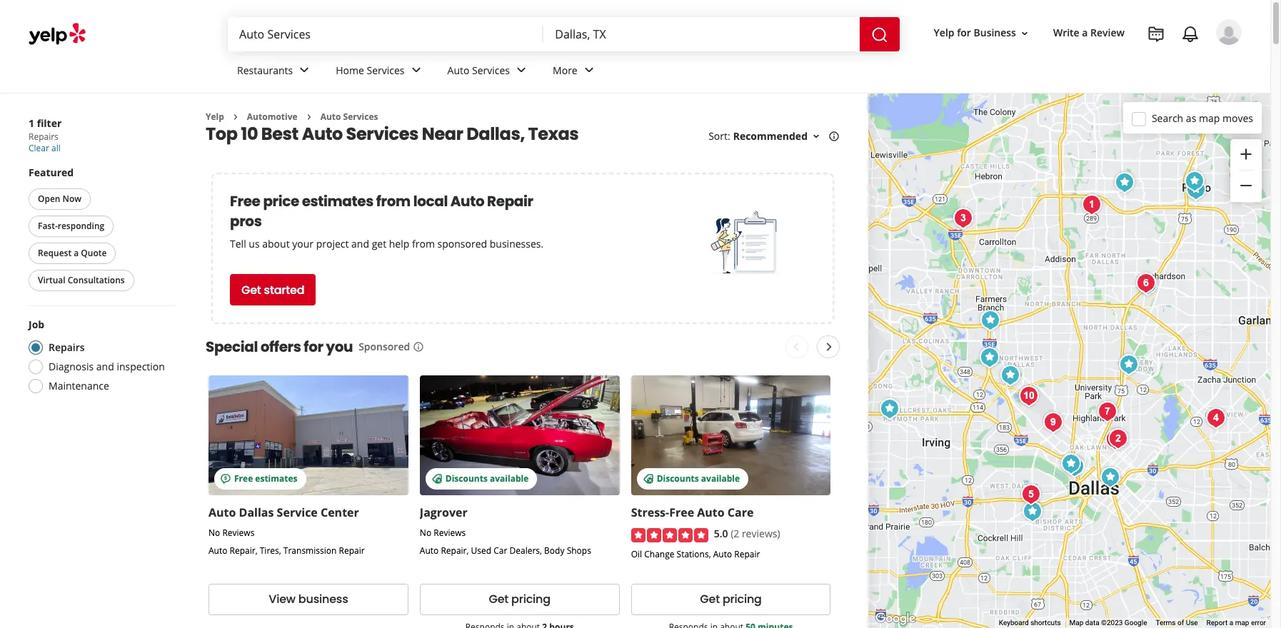 Task type: describe. For each thing, give the bounding box(es) containing it.
eco auto service image
[[976, 306, 1005, 335]]

open
[[38, 193, 60, 205]]

16 chevron right v2 image
[[230, 111, 241, 123]]

responding
[[58, 220, 104, 232]]

24 chevron down v2 image for restaurants
[[296, 62, 313, 79]]

a for write
[[1082, 26, 1088, 40]]

report
[[1207, 619, 1228, 627]]

auto inside jagrover no reviews auto repair, used car dealers, body shops
[[420, 545, 439, 557]]

free price estimates from local auto repair pros image
[[710, 208, 782, 280]]

write a review
[[1054, 26, 1125, 40]]

special
[[206, 337, 258, 357]]

diagnosis
[[49, 360, 94, 374]]

auto down '16 free estimates v2' 'icon'
[[209, 505, 236, 521]]

1 vertical spatial repairs
[[49, 341, 85, 354]]

about
[[262, 237, 290, 251]]

24 chevron down v2 image for home services
[[408, 62, 425, 79]]

project
[[316, 237, 349, 251]]

moves
[[1223, 111, 1254, 125]]

help
[[389, 237, 410, 251]]

2 horizontal spatial repair
[[735, 548, 760, 561]]

yelp for business
[[934, 26, 1016, 40]]

16 info v2 image
[[413, 342, 424, 353]]

auto left tires,
[[209, 545, 227, 557]]

home services link
[[324, 51, 436, 93]]

search
[[1152, 111, 1184, 125]]

quote
[[81, 247, 107, 259]]

tires,
[[260, 545, 281, 557]]

top
[[206, 122, 238, 146]]

all star auto clinic image
[[1132, 269, 1160, 298]]

get for stress-free auto care
[[700, 592, 720, 608]]

zoom out image
[[1238, 177, 1255, 194]]

carmex image
[[875, 395, 904, 423]]

estimates inside free price estimates from local auto repair pros tell us about your project and get help from sponsored businesses.
[[302, 192, 374, 212]]

report a map error
[[1207, 619, 1266, 627]]

automotive link
[[247, 111, 298, 123]]

zoom in image
[[1238, 146, 1255, 163]]

16 chevron down v2 image
[[811, 131, 822, 142]]

shortcuts
[[1031, 619, 1061, 627]]

write a review link
[[1048, 20, 1131, 46]]

auto dallas service center link
[[209, 505, 359, 521]]

featured
[[29, 166, 74, 179]]

discounts for stress-free auto care
[[657, 473, 699, 485]]

1 filter repairs clear all
[[29, 116, 62, 154]]

map region
[[850, 41, 1281, 629]]

accel bmw repair image
[[975, 343, 1004, 372]]

sort:
[[709, 130, 731, 143]]

request
[[38, 247, 72, 259]]

auto dallas service center image
[[996, 361, 1025, 390]]

yelp for business button
[[928, 20, 1036, 46]]

jagrover link
[[420, 505, 468, 521]]

all
[[51, 142, 61, 154]]

Near text field
[[555, 26, 848, 42]]

discount tire image
[[1018, 498, 1047, 526]]

search as map moves
[[1152, 111, 1254, 125]]

fast-responding button
[[29, 216, 114, 237]]

more link
[[541, 51, 609, 93]]

map data ©2023 google
[[1070, 619, 1148, 627]]

discounts for jagrover
[[446, 473, 488, 485]]

us
[[249, 237, 260, 251]]

transmission
[[283, 545, 337, 557]]

honesty automotive image
[[1180, 167, 1209, 195]]

dallas,
[[467, 122, 525, 146]]

center
[[321, 505, 359, 521]]

tommy's european image
[[1182, 175, 1210, 204]]

0 vertical spatial auto services link
[[436, 51, 541, 93]]

your
[[292, 237, 314, 251]]

diagnosis and inspection
[[49, 360, 165, 374]]

1
[[29, 116, 34, 130]]

offers
[[261, 337, 301, 357]]

get started
[[241, 282, 305, 299]]

reviews inside auto dallas service center no reviews auto repair, tires, transmission repair
[[222, 527, 255, 540]]

16 free estimates v2 image
[[220, 474, 231, 485]]

5 star rating image
[[631, 528, 708, 543]]

nubrakes mobile brake repair image
[[1060, 453, 1089, 481]]

free estimates
[[234, 473, 298, 485]]

a for request
[[74, 247, 79, 259]]

pricing for jagrover
[[511, 592, 551, 608]]

keyboard
[[999, 619, 1029, 627]]

love field auto image
[[1015, 382, 1043, 410]]

yelp for yelp link on the top
[[206, 111, 224, 123]]

lovefield auto repair image
[[1039, 408, 1068, 437]]

car
[[494, 545, 507, 557]]

available for stress-free auto care
[[701, 473, 740, 485]]

stations,
[[677, 548, 711, 561]]

change
[[644, 548, 675, 561]]

discounts available for jagrover
[[446, 473, 529, 485]]

24 chevron down v2 image
[[581, 62, 598, 79]]

yelp for yelp for business
[[934, 26, 955, 40]]

auto clinique image
[[1078, 190, 1106, 219]]

virtual consultations
[[38, 274, 125, 286]]

get pricing for stress-free auto care
[[700, 592, 762, 608]]

pros
[[230, 212, 262, 232]]

jagrover image
[[1057, 450, 1085, 478]]

get started button
[[230, 275, 316, 306]]

auto right 16 chevron right v2 icon
[[320, 111, 341, 123]]

view business
[[269, 592, 348, 608]]

get inside button
[[241, 282, 261, 299]]

texas legendary mobile mechanic image
[[1096, 463, 1125, 492]]

memphis mobile mechanic image
[[1202, 404, 1230, 433]]

and inside option group
[[96, 360, 114, 374]]

restaurants
[[237, 63, 293, 77]]

repair, inside auto dallas service center no reviews auto repair, tires, transmission repair
[[230, 545, 258, 557]]

yelp link
[[206, 111, 224, 123]]

repair, inside jagrover no reviews auto repair, used car dealers, body shops
[[441, 545, 469, 557]]

google image
[[872, 610, 919, 629]]

free estimates link
[[209, 376, 408, 496]]

service
[[277, 505, 318, 521]]

maintenance
[[49, 379, 109, 393]]

care
[[728, 505, 754, 521]]

you
[[326, 337, 353, 357]]

jagrover
[[420, 505, 468, 521]]

dallas
[[239, 505, 274, 521]]

recommended
[[733, 130, 808, 143]]

discounts available link for jagrover
[[420, 376, 620, 496]]

no inside jagrover no reviews auto repair, used car dealers, body shops
[[420, 527, 432, 540]]

oil
[[631, 548, 642, 561]]

error
[[1251, 619, 1266, 627]]

more
[[553, 63, 578, 77]]

businesses.
[[490, 237, 544, 251]]

free price estimates from local auto repair pros tell us about your project and get help from sponsored businesses.
[[230, 192, 544, 251]]

1 vertical spatial estimates
[[255, 473, 298, 485]]

none field find
[[239, 26, 532, 42]]

restaurants link
[[226, 51, 324, 93]]

stress-
[[631, 505, 669, 521]]

view
[[269, 592, 296, 608]]

best
[[261, 122, 299, 146]]

special offers for you
[[206, 337, 353, 357]]

keyboard shortcuts button
[[999, 619, 1061, 629]]

review
[[1091, 26, 1125, 40]]

previous image
[[788, 339, 805, 356]]

user actions element
[[923, 18, 1262, 106]]

repair inside auto dallas service center no reviews auto repair, tires, transmission repair
[[339, 545, 365, 557]]

map for moves
[[1199, 111, 1220, 125]]

services up dallas,
[[472, 63, 510, 77]]

services down home services
[[343, 111, 378, 123]]



Task type: locate. For each thing, give the bounding box(es) containing it.
and up the maintenance
[[96, 360, 114, 374]]

none field up home services "link"
[[239, 26, 532, 42]]

services left near on the left top of the page
[[346, 122, 419, 146]]

view business link
[[209, 584, 408, 616]]

discounts up stress-free auto care
[[657, 473, 699, 485]]

1 horizontal spatial discounts available
[[657, 473, 740, 485]]

0 vertical spatial estimates
[[302, 192, 374, 212]]

near
[[422, 122, 463, 146]]

24 chevron down v2 image right restaurants at the left top of the page
[[296, 62, 313, 79]]

auto inside business categories element
[[448, 63, 470, 77]]

1 horizontal spatial get pricing
[[700, 592, 762, 608]]

2 none field from the left
[[555, 26, 848, 42]]

write
[[1054, 26, 1080, 40]]

get pricing
[[489, 592, 551, 608], [700, 592, 762, 608]]

0 horizontal spatial repair,
[[230, 545, 258, 557]]

1 horizontal spatial repair
[[487, 192, 533, 212]]

1 horizontal spatial get pricing button
[[631, 584, 831, 616]]

filter
[[37, 116, 62, 130]]

0 horizontal spatial discounts available link
[[420, 376, 620, 496]]

sponsored
[[438, 237, 487, 251]]

©2023
[[1102, 619, 1123, 627]]

2 reviews from the left
[[434, 527, 466, 540]]

auto services link
[[436, 51, 541, 93], [320, 111, 378, 123]]

1 vertical spatial yelp
[[206, 111, 224, 123]]

auto services inside business categories element
[[448, 63, 510, 77]]

reviews inside jagrover no reviews auto repair, used car dealers, body shops
[[434, 527, 466, 540]]

0 horizontal spatial yelp
[[206, 111, 224, 123]]

map left error
[[1236, 619, 1250, 627]]

1 pricing from the left
[[511, 592, 551, 608]]

1 horizontal spatial 24 chevron down v2 image
[[408, 62, 425, 79]]

available
[[490, 473, 529, 485], [701, 473, 740, 485]]

1 horizontal spatial none field
[[555, 26, 848, 42]]

available up care
[[701, 473, 740, 485]]

2 24 chevron down v2 image from the left
[[408, 62, 425, 79]]

brad k. image
[[1216, 19, 1242, 45]]

tell
[[230, 237, 246, 251]]

2 horizontal spatial get
[[700, 592, 720, 608]]

0 horizontal spatial none field
[[239, 26, 532, 42]]

for inside the yelp for business 'button'
[[957, 26, 971, 40]]

repair
[[487, 192, 533, 212], [339, 545, 365, 557], [735, 548, 760, 561]]

map for error
[[1236, 619, 1250, 627]]

no down '16 free estimates v2' 'icon'
[[209, 527, 220, 540]]

free left price
[[230, 192, 260, 212]]

16 chevron right v2 image
[[303, 111, 315, 123]]

0 horizontal spatial discounts available
[[446, 473, 529, 485]]

sponsored
[[359, 340, 410, 354]]

ross auto & tire shop image
[[1104, 425, 1133, 453]]

1 horizontal spatial discounts available link
[[631, 376, 831, 496]]

1 vertical spatial a
[[74, 247, 79, 259]]

2 pricing from the left
[[723, 592, 762, 608]]

2 get pricing from the left
[[700, 592, 762, 608]]

option group containing job
[[24, 318, 177, 398]]

24 chevron down v2 image
[[296, 62, 313, 79], [408, 62, 425, 79], [513, 62, 530, 79]]

0 horizontal spatial get
[[241, 282, 261, 299]]

1 discounts available link from the left
[[420, 376, 620, 496]]

used
[[471, 545, 492, 557]]

0 vertical spatial and
[[351, 237, 369, 251]]

2 discounts from the left
[[657, 473, 699, 485]]

auto inside free price estimates from local auto repair pros tell us about your project and get help from sponsored businesses.
[[451, 192, 484, 212]]

1 get pricing button from the left
[[420, 584, 620, 616]]

a right report
[[1230, 619, 1234, 627]]

get pricing for jagrover
[[489, 592, 551, 608]]

1 vertical spatial for
[[304, 337, 323, 357]]

search image
[[871, 26, 888, 43]]

dfw mobile repair image
[[949, 204, 978, 233]]

featured group
[[26, 166, 177, 294]]

1 horizontal spatial get
[[489, 592, 509, 608]]

stress-free auto care
[[631, 505, 754, 521]]

1 repair, from the left
[[230, 545, 258, 557]]

1 no from the left
[[209, 527, 220, 540]]

1 vertical spatial auto services link
[[320, 111, 378, 123]]

map
[[1070, 619, 1084, 627]]

free
[[230, 192, 260, 212], [234, 473, 253, 485], [669, 505, 694, 521]]

reviews down dallas
[[222, 527, 255, 540]]

data
[[1086, 619, 1100, 627]]

virtual consultations button
[[29, 270, 134, 291]]

0 horizontal spatial auto services
[[320, 111, 378, 123]]

reviews)
[[742, 527, 780, 541]]

0 horizontal spatial map
[[1199, 111, 1220, 125]]

none field up business categories element
[[555, 26, 848, 42]]

clear
[[29, 142, 49, 154]]

from right help
[[412, 237, 435, 251]]

free right '16 free estimates v2' 'icon'
[[234, 473, 253, 485]]

services
[[367, 63, 405, 77], [472, 63, 510, 77], [343, 111, 378, 123], [346, 122, 419, 146]]

al's auto repair shop image
[[1017, 480, 1045, 509]]

pricing for stress-free auto care
[[723, 592, 762, 608]]

1 get pricing from the left
[[489, 592, 551, 608]]

group
[[1231, 139, 1262, 202]]

auto services
[[448, 63, 510, 77], [320, 111, 378, 123]]

available for jagrover
[[490, 473, 529, 485]]

from left 'local'
[[376, 192, 411, 212]]

discounts available up stress-free auto care link
[[657, 473, 740, 485]]

0 horizontal spatial 24 chevron down v2 image
[[296, 62, 313, 79]]

repairs down filter
[[29, 131, 58, 143]]

0 vertical spatial free
[[230, 192, 260, 212]]

european service center image
[[1093, 398, 1122, 426]]

0 horizontal spatial no
[[209, 527, 220, 540]]

1 horizontal spatial for
[[957, 26, 971, 40]]

0 horizontal spatial auto services link
[[320, 111, 378, 123]]

free up 5 star rating image
[[669, 505, 694, 521]]

16 info v2 image
[[829, 131, 840, 142]]

map right as
[[1199, 111, 1220, 125]]

None field
[[239, 26, 532, 42], [555, 26, 848, 42]]

0 vertical spatial repairs
[[29, 131, 58, 143]]

1 horizontal spatial repair,
[[441, 545, 469, 557]]

discounts available link for stress-free auto care
[[631, 376, 831, 496]]

auto right 'local'
[[451, 192, 484, 212]]

1 vertical spatial from
[[412, 237, 435, 251]]

1 vertical spatial and
[[96, 360, 114, 374]]

24 chevron down v2 image inside restaurants link
[[296, 62, 313, 79]]

16 discount available v2 image up stress- on the bottom of page
[[643, 474, 654, 485]]

business categories element
[[226, 51, 1242, 93]]

yelp left 16 chevron right v2 image
[[206, 111, 224, 123]]

16 discount available v2 image for jagrover
[[431, 474, 443, 485]]

16 chevron down v2 image
[[1019, 28, 1031, 39]]

repair inside free price estimates from local auto repair pros tell us about your project and get help from sponsored businesses.
[[487, 192, 533, 212]]

clear all link
[[29, 142, 61, 154]]

1 horizontal spatial 16 discount available v2 image
[[643, 474, 654, 485]]

auto down 5.0
[[713, 548, 732, 561]]

0 vertical spatial auto services
[[448, 63, 510, 77]]

16 discount available v2 image
[[431, 474, 443, 485], [643, 474, 654, 485]]

1 vertical spatial free
[[234, 473, 253, 485]]

quick brake repair image
[[1115, 350, 1143, 379]]

auto
[[448, 63, 470, 77], [320, 111, 341, 123], [302, 122, 343, 146], [451, 192, 484, 212], [209, 505, 236, 521], [697, 505, 725, 521], [209, 545, 227, 557], [420, 545, 439, 557], [713, 548, 732, 561]]

business
[[298, 592, 348, 608]]

oil change stations, auto repair
[[631, 548, 760, 561]]

get left started
[[241, 282, 261, 299]]

0 horizontal spatial discounts
[[446, 473, 488, 485]]

2 16 discount available v2 image from the left
[[643, 474, 654, 485]]

get pricing down oil change stations, auto repair
[[700, 592, 762, 608]]

keyboard shortcuts
[[999, 619, 1061, 627]]

2 available from the left
[[701, 473, 740, 485]]

Find text field
[[239, 26, 532, 42]]

estimates up project
[[302, 192, 374, 212]]

get
[[372, 237, 387, 251]]

1 horizontal spatial discounts
[[657, 473, 699, 485]]

1 available from the left
[[490, 473, 529, 485]]

services inside "link"
[[367, 63, 405, 77]]

available up jagrover no reviews auto repair, used car dealers, body shops
[[490, 473, 529, 485]]

1 horizontal spatial auto services link
[[436, 51, 541, 93]]

repair, left used
[[441, 545, 469, 557]]

a right write
[[1082, 26, 1088, 40]]

projects image
[[1148, 26, 1165, 43]]

0 horizontal spatial and
[[96, 360, 114, 374]]

0 horizontal spatial 16 discount available v2 image
[[431, 474, 443, 485]]

1 discounts from the left
[[446, 473, 488, 485]]

discounts up jagrover
[[446, 473, 488, 485]]

0 horizontal spatial get pricing button
[[420, 584, 620, 616]]

for
[[957, 26, 971, 40], [304, 337, 323, 357]]

recommended button
[[733, 130, 822, 143]]

get pricing button down dealers,
[[420, 584, 620, 616]]

1 horizontal spatial from
[[412, 237, 435, 251]]

discounts available for stress-free auto care
[[657, 473, 740, 485]]

yelp
[[934, 26, 955, 40], [206, 111, 224, 123]]

reviews
[[222, 527, 255, 540], [434, 527, 466, 540]]

auto services link right 16 chevron right v2 icon
[[320, 111, 378, 123]]

discounts available
[[446, 473, 529, 485], [657, 473, 740, 485]]

get pricing button for stress-free auto care
[[631, 584, 831, 616]]

repair down center
[[339, 545, 365, 557]]

a for report
[[1230, 619, 1234, 627]]

auto right best
[[302, 122, 343, 146]]

0 horizontal spatial repair
[[339, 545, 365, 557]]

0 vertical spatial yelp
[[934, 26, 955, 40]]

get pricing button for jagrover
[[420, 584, 620, 616]]

estimates
[[302, 192, 374, 212], [255, 473, 298, 485]]

2 no from the left
[[420, 527, 432, 540]]

1 horizontal spatial estimates
[[302, 192, 374, 212]]

1 horizontal spatial pricing
[[723, 592, 762, 608]]

free for price
[[230, 192, 260, 212]]

1 horizontal spatial yelp
[[934, 26, 955, 40]]

of
[[1178, 619, 1184, 627]]

discounts available up jagrover
[[446, 473, 529, 485]]

1 horizontal spatial available
[[701, 473, 740, 485]]

2 discounts available link from the left
[[631, 376, 831, 496]]

get down car
[[489, 592, 509, 608]]

yelp inside 'button'
[[934, 26, 955, 40]]

no inside auto dallas service center no reviews auto repair, tires, transmission repair
[[209, 527, 220, 540]]

home services
[[336, 63, 405, 77]]

pv auto service image
[[1101, 425, 1130, 454]]

google
[[1125, 619, 1148, 627]]

estimates up auto dallas service center link
[[255, 473, 298, 485]]

notifications image
[[1182, 26, 1199, 43]]

get
[[241, 282, 261, 299], [489, 592, 509, 608], [700, 592, 720, 608]]

0 horizontal spatial get pricing
[[489, 592, 551, 608]]

5.0 (2 reviews)
[[714, 527, 780, 541]]

1 24 chevron down v2 image from the left
[[296, 62, 313, 79]]

dealers,
[[510, 545, 542, 557]]

from
[[376, 192, 411, 212], [412, 237, 435, 251]]

0 horizontal spatial for
[[304, 337, 323, 357]]

terms of use link
[[1156, 619, 1198, 627]]

no down jagrover link
[[420, 527, 432, 540]]

(2
[[731, 527, 740, 541]]

1 discounts available from the left
[[446, 473, 529, 485]]

0 horizontal spatial from
[[376, 192, 411, 212]]

repair, left tires,
[[230, 545, 258, 557]]

and
[[351, 237, 369, 251], [96, 360, 114, 374]]

auto up 5.0
[[697, 505, 725, 521]]

0 horizontal spatial available
[[490, 473, 529, 485]]

repair down 5.0 (2 reviews)
[[735, 548, 760, 561]]

pricing down oil change stations, auto repair
[[723, 592, 762, 608]]

auto dallas service center no reviews auto repair, tires, transmission repair
[[209, 505, 365, 557]]

repairs inside 1 filter repairs clear all
[[29, 131, 58, 143]]

a left quote
[[74, 247, 79, 259]]

1 vertical spatial map
[[1236, 619, 1250, 627]]

1 16 discount available v2 image from the left
[[431, 474, 443, 485]]

2 discounts available from the left
[[657, 473, 740, 485]]

services right home
[[367, 63, 405, 77]]

and left get
[[351, 237, 369, 251]]

16 discount available v2 image for stress-free auto care
[[643, 474, 654, 485]]

automotive
[[247, 111, 298, 123]]

1 horizontal spatial map
[[1236, 619, 1250, 627]]

free for estimates
[[234, 473, 253, 485]]

request a quote
[[38, 247, 107, 259]]

24 chevron down v2 image inside home services "link"
[[408, 62, 425, 79]]

24 chevron down v2 image left more
[[513, 62, 530, 79]]

10
[[241, 122, 258, 146]]

use
[[1186, 619, 1198, 627]]

2 horizontal spatial 24 chevron down v2 image
[[513, 62, 530, 79]]

repairs up diagnosis
[[49, 341, 85, 354]]

body
[[544, 545, 565, 557]]

price
[[263, 192, 299, 212]]

16 discount available v2 image up jagrover
[[431, 474, 443, 485]]

a
[[1082, 26, 1088, 40], [74, 247, 79, 259], [1230, 619, 1234, 627]]

1 vertical spatial auto services
[[320, 111, 378, 123]]

local
[[413, 192, 448, 212]]

1 horizontal spatial a
[[1082, 26, 1088, 40]]

2 vertical spatial a
[[1230, 619, 1234, 627]]

auto services up dallas,
[[448, 63, 510, 77]]

None search field
[[228, 17, 903, 51]]

2 get pricing button from the left
[[631, 584, 831, 616]]

0 vertical spatial map
[[1199, 111, 1220, 125]]

carstar mvp richardson image
[[1133, 270, 1162, 299]]

none field near
[[555, 26, 848, 42]]

1 horizontal spatial no
[[420, 527, 432, 540]]

valvoline express care image
[[1110, 168, 1139, 197]]

get pricing down dealers,
[[489, 592, 551, 608]]

discounts
[[446, 473, 488, 485], [657, 473, 699, 485]]

free inside free price estimates from local auto repair pros tell us about your project and get help from sponsored businesses.
[[230, 192, 260, 212]]

2 horizontal spatial a
[[1230, 619, 1234, 627]]

get down oil change stations, auto repair
[[700, 592, 720, 608]]

started
[[264, 282, 305, 299]]

consultations
[[68, 274, 125, 286]]

repair up businesses. at the left top
[[487, 192, 533, 212]]

a inside button
[[74, 247, 79, 259]]

get pricing button down oil change stations, auto repair
[[631, 584, 831, 616]]

repair,
[[230, 545, 258, 557], [441, 545, 469, 557]]

1 horizontal spatial and
[[351, 237, 369, 251]]

0 vertical spatial from
[[376, 192, 411, 212]]

for left you
[[304, 337, 323, 357]]

0 horizontal spatial pricing
[[511, 592, 551, 608]]

option group
[[24, 318, 177, 398]]

auto services right 16 chevron right v2 icon
[[320, 111, 378, 123]]

2 vertical spatial free
[[669, 505, 694, 521]]

1 horizontal spatial auto services
[[448, 63, 510, 77]]

terms of use
[[1156, 619, 1198, 627]]

1 none field from the left
[[239, 26, 532, 42]]

as
[[1186, 111, 1197, 125]]

auto services link up dallas,
[[436, 51, 541, 93]]

auto down jagrover link
[[420, 545, 439, 557]]

0 vertical spatial for
[[957, 26, 971, 40]]

terms
[[1156, 619, 1176, 627]]

discounts available link
[[420, 376, 620, 496], [631, 376, 831, 496]]

1 reviews from the left
[[222, 527, 255, 540]]

report a map error link
[[1207, 619, 1266, 627]]

pricing
[[511, 592, 551, 608], [723, 592, 762, 608]]

0 vertical spatial a
[[1082, 26, 1088, 40]]

fast-responding
[[38, 220, 104, 232]]

2 repair, from the left
[[441, 545, 469, 557]]

auto up near on the left top of the page
[[448, 63, 470, 77]]

0 horizontal spatial estimates
[[255, 473, 298, 485]]

and inside free price estimates from local auto repair pros tell us about your project and get help from sponsored businesses.
[[351, 237, 369, 251]]

24 chevron down v2 image for auto services
[[513, 62, 530, 79]]

next image
[[821, 339, 838, 356]]

1 horizontal spatial reviews
[[434, 527, 466, 540]]

virtual
[[38, 274, 65, 286]]

pricing down dealers,
[[511, 592, 551, 608]]

for left "business"
[[957, 26, 971, 40]]

0 horizontal spatial a
[[74, 247, 79, 259]]

get for jagrover
[[489, 592, 509, 608]]

fast-
[[38, 220, 58, 232]]

3 24 chevron down v2 image from the left
[[513, 62, 530, 79]]

24 chevron down v2 image right home services
[[408, 62, 425, 79]]

0 horizontal spatial reviews
[[222, 527, 255, 540]]

reviews down jagrover link
[[434, 527, 466, 540]]

yelp left "business"
[[934, 26, 955, 40]]

job
[[29, 318, 44, 331]]



Task type: vqa. For each thing, say whether or not it's contained in the screenshot.
Plumbing , Water Heater Installation/Repair
no



